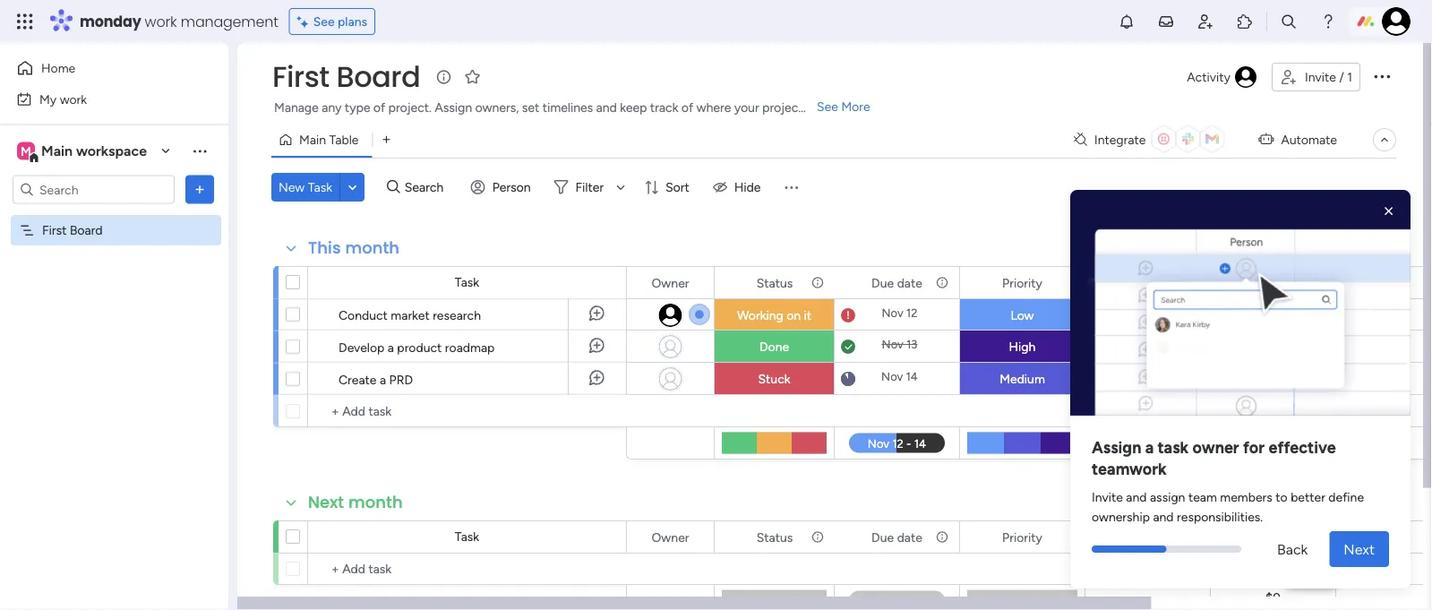 Task type: describe. For each thing, give the bounding box(es) containing it.
low
[[1011, 308, 1034, 323]]

First Board field
[[268, 57, 425, 97]]

better
[[1291, 489, 1326, 504]]

define
[[1329, 489, 1364, 504]]

filter
[[576, 180, 604, 195]]

this
[[308, 236, 341, 259]]

options image
[[1371, 65, 1393, 87]]

nov for low
[[882, 306, 904, 320]]

invite / 1 button
[[1272, 63, 1361, 91]]

product
[[397, 340, 442, 355]]

date for first 'due date' field from the top
[[897, 275, 923, 290]]

teamwork
[[1092, 459, 1167, 478]]

sort button
[[637, 173, 700, 202]]

column information image
[[935, 275, 950, 290]]

monday
[[80, 11, 141, 31]]

help
[[1295, 564, 1328, 583]]

workspace selection element
[[17, 140, 150, 163]]

1 notes field from the top
[[1126, 273, 1170, 292]]

owners,
[[475, 100, 519, 115]]

2 files from the top
[[1386, 529, 1411, 545]]

filter button
[[547, 173, 632, 202]]

new task button
[[271, 173, 340, 202]]

2 + add task text field from the top
[[317, 558, 618, 580]]

roadmap
[[445, 340, 495, 355]]

nov 14
[[882, 370, 918, 384]]

person
[[492, 180, 531, 195]]

conduct
[[339, 307, 388, 322]]

nov for done
[[882, 337, 904, 352]]

ownership
[[1092, 509, 1150, 524]]

sum
[[1263, 444, 1283, 457]]

nov 12
[[882, 306, 918, 320]]

team
[[1189, 489, 1217, 504]]

see for see plans
[[313, 14, 335, 29]]

where
[[697, 100, 731, 115]]

working on it
[[737, 308, 812, 323]]

1 status from the top
[[757, 275, 793, 290]]

1 due date from the top
[[872, 275, 923, 290]]

2 due date from the top
[[872, 529, 923, 545]]

search everything image
[[1280, 13, 1298, 30]]

project.
[[388, 100, 432, 115]]

board inside first board list box
[[70, 223, 103, 238]]

new task
[[279, 180, 332, 195]]

table
[[329, 132, 359, 147]]

1 budget from the top
[[1253, 275, 1294, 290]]

and for timelines
[[596, 100, 617, 115]]

priority for 2nd priority "field" from the bottom
[[1002, 275, 1043, 290]]

task inside button
[[308, 180, 332, 195]]

options image
[[191, 181, 209, 198]]

invite / 1
[[1305, 69, 1353, 85]]

This month field
[[304, 236, 404, 260]]

2 due date field from the top
[[867, 527, 927, 547]]

for
[[1243, 437, 1265, 457]]

next button
[[1330, 531, 1389, 567]]

members
[[1220, 489, 1273, 504]]

invite for invite and assign team members to better define ownership and responsibilities.
[[1092, 489, 1123, 504]]

action items
[[1115, 309, 1181, 323]]

notifications image
[[1118, 13, 1136, 30]]

/
[[1339, 69, 1344, 85]]

management
[[181, 11, 278, 31]]

lottie animation element
[[1070, 190, 1411, 422]]

items
[[1152, 309, 1181, 323]]

responsibilities.
[[1177, 509, 1263, 524]]

see plans button
[[289, 8, 375, 35]]

arrow down image
[[610, 176, 632, 198]]

meeting notes
[[1110, 340, 1186, 355]]

inbox image
[[1157, 13, 1175, 30]]

create
[[339, 372, 377, 387]]

back button
[[1263, 531, 1322, 567]]

2 priority field from the top
[[998, 527, 1047, 547]]

2 budget field from the top
[[1248, 527, 1298, 547]]

on
[[787, 308, 801, 323]]

main table button
[[271, 125, 372, 154]]

1 horizontal spatial first board
[[272, 57, 420, 97]]

effective
[[1269, 437, 1336, 457]]

owner
[[1193, 437, 1240, 457]]

see for see more
[[817, 99, 838, 114]]

integrate
[[1095, 132, 1146, 147]]

activity
[[1187, 69, 1231, 85]]

1
[[1347, 69, 1353, 85]]

a for create
[[380, 372, 386, 387]]

automate
[[1281, 132, 1337, 147]]

2 notes field from the top
[[1126, 527, 1170, 547]]

plans
[[338, 14, 367, 29]]

prd
[[389, 372, 413, 387]]

home
[[41, 60, 75, 76]]

1 files field from the top
[[1382, 273, 1416, 292]]

my
[[39, 91, 57, 107]]

any
[[322, 100, 342, 115]]

see plans
[[313, 14, 367, 29]]

home button
[[11, 54, 193, 82]]

1 owner from the top
[[652, 275, 689, 290]]

manage
[[274, 100, 319, 115]]

task
[[1158, 437, 1189, 457]]

1 budget field from the top
[[1248, 273, 1298, 292]]

a for develop
[[388, 340, 394, 355]]

1 priority field from the top
[[998, 273, 1047, 292]]

v2 search image
[[387, 177, 400, 197]]

$500
[[1259, 372, 1287, 387]]

1 status field from the top
[[752, 273, 798, 292]]

assign
[[1150, 489, 1186, 504]]

project
[[762, 100, 803, 115]]

to
[[1276, 489, 1288, 504]]

first board list box
[[0, 211, 228, 487]]

menu image
[[782, 178, 800, 196]]

market
[[391, 307, 430, 322]]



Task type: vqa. For each thing, say whether or not it's contained in the screenshot.
Public board icon
no



Task type: locate. For each thing, give the bounding box(es) containing it.
main right workspace icon
[[41, 142, 73, 159]]

budget field up $100
[[1248, 273, 1298, 292]]

main table
[[299, 132, 359, 147]]

1 vertical spatial work
[[60, 91, 87, 107]]

a left product
[[388, 340, 394, 355]]

add view image
[[383, 133, 390, 146]]

activity button
[[1180, 63, 1265, 91]]

1 vertical spatial first board
[[42, 223, 103, 238]]

lottie animation image
[[1070, 197, 1411, 422]]

timelines
[[543, 100, 593, 115]]

monday work management
[[80, 11, 278, 31]]

assign a task owner for effective teamwork
[[1092, 437, 1336, 478]]

notes down ownership
[[1131, 529, 1165, 545]]

see more
[[817, 99, 870, 114]]

0 horizontal spatial first board
[[42, 223, 103, 238]]

1 horizontal spatial invite
[[1305, 69, 1336, 85]]

1 vertical spatial notes field
[[1126, 527, 1170, 547]]

workspace
[[76, 142, 147, 159]]

main inside workspace selection element
[[41, 142, 73, 159]]

sort
[[666, 180, 690, 195]]

dapulse integrations image
[[1074, 133, 1087, 146]]

angle down image
[[348, 181, 357, 194]]

0 vertical spatial work
[[145, 11, 177, 31]]

other
[[1133, 373, 1163, 387]]

1 vertical spatial status
[[757, 529, 793, 545]]

2 date from the top
[[897, 529, 923, 545]]

0 horizontal spatial see
[[313, 14, 335, 29]]

2 vertical spatial a
[[1145, 437, 1154, 457]]

0 vertical spatial budget
[[1253, 275, 1294, 290]]

Status field
[[752, 273, 798, 292], [752, 527, 798, 547]]

action
[[1115, 309, 1149, 323]]

0 vertical spatial priority field
[[998, 273, 1047, 292]]

1 vertical spatial month
[[348, 491, 403, 514]]

0 vertical spatial + add task text field
[[317, 400, 618, 422]]

develop
[[339, 340, 385, 355]]

invite for invite / 1
[[1305, 69, 1336, 85]]

0 vertical spatial invite
[[1305, 69, 1336, 85]]

next
[[308, 491, 344, 514], [1344, 541, 1375, 558]]

0 vertical spatial files field
[[1382, 273, 1416, 292]]

first up manage
[[272, 57, 329, 97]]

task for next month
[[455, 529, 479, 544]]

person button
[[464, 173, 542, 202]]

0 horizontal spatial a
[[380, 372, 386, 387]]

more
[[841, 99, 870, 114]]

1 files from the top
[[1386, 275, 1411, 290]]

track
[[650, 100, 678, 115]]

1 vertical spatial date
[[897, 529, 923, 545]]

task for this month
[[455, 275, 479, 290]]

next for next month
[[308, 491, 344, 514]]

0 horizontal spatial assign
[[435, 100, 472, 115]]

close image
[[1380, 202, 1398, 220]]

next inside button
[[1344, 541, 1375, 558]]

budget up $100
[[1253, 275, 1294, 290]]

month inside field
[[345, 236, 400, 259]]

collapse board header image
[[1378, 133, 1392, 147]]

1 owner field from the top
[[647, 273, 694, 292]]

a
[[388, 340, 394, 355], [380, 372, 386, 387], [1145, 437, 1154, 457]]

1 vertical spatial due date
[[872, 529, 923, 545]]

2 priority from the top
[[1002, 529, 1043, 545]]

main workspace
[[41, 142, 147, 159]]

0 horizontal spatial board
[[70, 223, 103, 238]]

2 of from the left
[[682, 100, 693, 115]]

2 vertical spatial and
[[1153, 509, 1174, 524]]

3 nov from the top
[[882, 370, 903, 384]]

invite inside button
[[1305, 69, 1336, 85]]

notes
[[1131, 275, 1165, 290], [1131, 529, 1165, 545]]

1 vertical spatial board
[[70, 223, 103, 238]]

first board inside list box
[[42, 223, 103, 238]]

a left task
[[1145, 437, 1154, 457]]

m
[[21, 143, 31, 159]]

board down search in workspace field
[[70, 223, 103, 238]]

priority for first priority "field" from the bottom of the page
[[1002, 529, 1043, 545]]

back
[[1277, 541, 1308, 558]]

it
[[804, 308, 812, 323]]

of right type
[[373, 100, 385, 115]]

select product image
[[16, 13, 34, 30]]

nov left 14
[[882, 370, 903, 384]]

1 due date field from the top
[[867, 273, 927, 292]]

1 vertical spatial and
[[1126, 489, 1147, 504]]

new
[[279, 180, 305, 195]]

$1,600 sum
[[1254, 432, 1292, 457]]

0 vertical spatial task
[[308, 180, 332, 195]]

0 vertical spatial status field
[[752, 273, 798, 292]]

Priority field
[[998, 273, 1047, 292], [998, 527, 1047, 547]]

a left prd
[[380, 372, 386, 387]]

Budget field
[[1248, 273, 1298, 292], [1248, 527, 1298, 547]]

1 of from the left
[[373, 100, 385, 115]]

research
[[433, 307, 481, 322]]

task
[[308, 180, 332, 195], [455, 275, 479, 290], [455, 529, 479, 544]]

invite left / at the top right of the page
[[1305, 69, 1336, 85]]

1 horizontal spatial next
[[1344, 541, 1375, 558]]

0 horizontal spatial work
[[60, 91, 87, 107]]

first board down search in workspace field
[[42, 223, 103, 238]]

work right monday
[[145, 11, 177, 31]]

my work
[[39, 91, 87, 107]]

nov left 12
[[882, 306, 904, 320]]

priority
[[1002, 275, 1043, 290], [1002, 529, 1043, 545]]

$1,600
[[1254, 432, 1292, 447]]

conduct market research
[[339, 307, 481, 322]]

main left table at the left of the page
[[299, 132, 326, 147]]

progress bar
[[1092, 546, 1167, 553]]

Search field
[[400, 175, 454, 200]]

apps image
[[1236, 13, 1254, 30]]

of
[[373, 100, 385, 115], [682, 100, 693, 115]]

type
[[345, 100, 370, 115]]

this month
[[308, 236, 400, 259]]

0 vertical spatial month
[[345, 236, 400, 259]]

ruby anderson image
[[1382, 7, 1411, 36]]

0 horizontal spatial main
[[41, 142, 73, 159]]

0 vertical spatial next
[[308, 491, 344, 514]]

first
[[272, 57, 329, 97], [42, 223, 67, 238]]

my work button
[[11, 85, 193, 113]]

1 vertical spatial + add task text field
[[317, 558, 618, 580]]

keep
[[620, 100, 647, 115]]

1 vertical spatial priority field
[[998, 527, 1047, 547]]

invite up ownership
[[1092, 489, 1123, 504]]

Owner field
[[647, 273, 694, 292], [647, 527, 694, 547]]

0 horizontal spatial of
[[373, 100, 385, 115]]

0 vertical spatial first
[[272, 57, 329, 97]]

option
[[0, 214, 228, 218]]

0 vertical spatial date
[[897, 275, 923, 290]]

main for main table
[[299, 132, 326, 147]]

2 budget from the top
[[1253, 529, 1294, 545]]

0 vertical spatial owner
[[652, 275, 689, 290]]

and left keep
[[596, 100, 617, 115]]

1 + add task text field from the top
[[317, 400, 618, 422]]

1 vertical spatial budget field
[[1248, 527, 1298, 547]]

notes
[[1156, 340, 1186, 355]]

meeting
[[1110, 340, 1153, 355]]

0 vertical spatial owner field
[[647, 273, 694, 292]]

1 vertical spatial see
[[817, 99, 838, 114]]

main inside button
[[299, 132, 326, 147]]

and down assign
[[1153, 509, 1174, 524]]

month inside 'field'
[[348, 491, 403, 514]]

and up ownership
[[1126, 489, 1147, 504]]

1 vertical spatial budget
[[1253, 529, 1294, 545]]

0 horizontal spatial next
[[308, 491, 344, 514]]

budget down to
[[1253, 529, 1294, 545]]

1 vertical spatial files field
[[1382, 527, 1416, 547]]

first down search in workspace field
[[42, 223, 67, 238]]

assign down show board description image
[[435, 100, 472, 115]]

1 due from the top
[[872, 275, 894, 290]]

hide button
[[706, 173, 772, 202]]

first board
[[272, 57, 420, 97], [42, 223, 103, 238]]

0 vertical spatial budget field
[[1248, 273, 1298, 292]]

workspace image
[[17, 141, 35, 161]]

1 vertical spatial owner
[[652, 529, 689, 545]]

1 horizontal spatial first
[[272, 57, 329, 97]]

2 status from the top
[[757, 529, 793, 545]]

Files field
[[1382, 273, 1416, 292], [1382, 527, 1416, 547]]

2 files field from the top
[[1382, 527, 1416, 547]]

notes field up action items
[[1126, 273, 1170, 292]]

+ Add task text field
[[317, 400, 618, 422], [317, 558, 618, 580]]

0 horizontal spatial invite
[[1092, 489, 1123, 504]]

2 horizontal spatial and
[[1153, 509, 1174, 524]]

stands.
[[806, 100, 846, 115]]

manage any type of project. assign owners, set timelines and keep track of where your project stands.
[[274, 100, 846, 115]]

1 vertical spatial assign
[[1092, 437, 1142, 457]]

show board description image
[[433, 68, 454, 86]]

2 nov from the top
[[882, 337, 904, 352]]

0 vertical spatial see
[[313, 14, 335, 29]]

0 horizontal spatial first
[[42, 223, 67, 238]]

v2 overdue deadline image
[[841, 307, 855, 324]]

develop a product roadmap
[[339, 340, 495, 355]]

2 due from the top
[[872, 529, 894, 545]]

1 vertical spatial a
[[380, 372, 386, 387]]

0 vertical spatial board
[[336, 57, 420, 97]]

0 vertical spatial first board
[[272, 57, 420, 97]]

see inside button
[[313, 14, 335, 29]]

nov left 13
[[882, 337, 904, 352]]

0 vertical spatial assign
[[435, 100, 472, 115]]

v2 done deadline image
[[841, 338, 855, 355]]

your
[[734, 100, 759, 115]]

month for this month
[[345, 236, 400, 259]]

1 vertical spatial notes
[[1131, 529, 1165, 545]]

see
[[313, 14, 335, 29], [817, 99, 838, 114]]

1 horizontal spatial board
[[336, 57, 420, 97]]

work
[[145, 11, 177, 31], [60, 91, 87, 107]]

0 vertical spatial status
[[757, 275, 793, 290]]

2 vertical spatial nov
[[882, 370, 903, 384]]

1 notes from the top
[[1131, 275, 1165, 290]]

files
[[1386, 275, 1411, 290], [1386, 529, 1411, 545]]

month
[[345, 236, 400, 259], [348, 491, 403, 514]]

see left plans
[[313, 14, 335, 29]]

a inside assign a task owner for effective teamwork
[[1145, 437, 1154, 457]]

1 horizontal spatial a
[[388, 340, 394, 355]]

main
[[299, 132, 326, 147], [41, 142, 73, 159]]

invite
[[1305, 69, 1336, 85], [1092, 489, 1123, 504]]

1 vertical spatial due date field
[[867, 527, 927, 547]]

autopilot image
[[1259, 127, 1274, 150]]

0 vertical spatial files
[[1386, 275, 1411, 290]]

add to favorites image
[[463, 68, 481, 86]]

next inside 'field'
[[308, 491, 344, 514]]

2 horizontal spatial a
[[1145, 437, 1154, 457]]

set
[[522, 100, 540, 115]]

1 vertical spatial nov
[[882, 337, 904, 352]]

1 vertical spatial priority
[[1002, 529, 1043, 545]]

1 horizontal spatial and
[[1126, 489, 1147, 504]]

work for my
[[60, 91, 87, 107]]

work right my
[[60, 91, 87, 107]]

Next month field
[[304, 491, 407, 514]]

Notes field
[[1126, 273, 1170, 292], [1126, 527, 1170, 547]]

0 vertical spatial nov
[[882, 306, 904, 320]]

2 notes from the top
[[1131, 529, 1165, 545]]

1 date from the top
[[897, 275, 923, 290]]

help image
[[1320, 13, 1337, 30]]

1 horizontal spatial assign
[[1092, 437, 1142, 457]]

date for 1st 'due date' field from the bottom of the page
[[897, 529, 923, 545]]

next month
[[308, 491, 403, 514]]

board up type
[[336, 57, 420, 97]]

14
[[906, 370, 918, 384]]

0 vertical spatial notes field
[[1126, 273, 1170, 292]]

0 horizontal spatial and
[[596, 100, 617, 115]]

and for ownership
[[1153, 509, 1174, 524]]

1 priority from the top
[[1002, 275, 1043, 290]]

invite inside invite and assign team members to better define ownership and responsibilities.
[[1092, 489, 1123, 504]]

first board up type
[[272, 57, 420, 97]]

1 vertical spatial status field
[[752, 527, 798, 547]]

1 vertical spatial task
[[455, 275, 479, 290]]

first inside list box
[[42, 223, 67, 238]]

budget field down to
[[1248, 527, 1298, 547]]

1 vertical spatial files
[[1386, 529, 1411, 545]]

workspace options image
[[191, 142, 209, 160]]

invite members image
[[1197, 13, 1215, 30]]

0 vertical spatial due date field
[[867, 273, 927, 292]]

1 vertical spatial first
[[42, 223, 67, 238]]

1 horizontal spatial work
[[145, 11, 177, 31]]

1 horizontal spatial main
[[299, 132, 326, 147]]

1 horizontal spatial see
[[817, 99, 838, 114]]

nov 13
[[882, 337, 918, 352]]

0 vertical spatial and
[[596, 100, 617, 115]]

13
[[907, 337, 918, 352]]

0 vertical spatial notes
[[1131, 275, 1165, 290]]

0 vertical spatial due
[[872, 275, 894, 290]]

1 vertical spatial owner field
[[647, 527, 694, 547]]

assign up teamwork
[[1092, 437, 1142, 457]]

month for next month
[[348, 491, 403, 514]]

invite and assign team members to better define ownership and responsibilities.
[[1092, 489, 1364, 524]]

2 status field from the top
[[752, 527, 798, 547]]

notes field down ownership
[[1126, 527, 1170, 547]]

1 horizontal spatial of
[[682, 100, 693, 115]]

0 vertical spatial due date
[[872, 275, 923, 290]]

main for main workspace
[[41, 142, 73, 159]]

1 vertical spatial next
[[1344, 541, 1375, 558]]

$100
[[1260, 309, 1287, 323]]

work inside button
[[60, 91, 87, 107]]

Due date field
[[867, 273, 927, 292], [867, 527, 927, 547]]

1 vertical spatial due
[[872, 529, 894, 545]]

2 vertical spatial task
[[455, 529, 479, 544]]

and
[[596, 100, 617, 115], [1126, 489, 1147, 504], [1153, 509, 1174, 524]]

1 vertical spatial invite
[[1092, 489, 1123, 504]]

notes up action items
[[1131, 275, 1165, 290]]

2 owner from the top
[[652, 529, 689, 545]]

medium
[[1000, 371, 1045, 387]]

see left the more
[[817, 99, 838, 114]]

assign inside assign a task owner for effective teamwork
[[1092, 437, 1142, 457]]

column information image
[[811, 275, 825, 290], [811, 530, 825, 544], [935, 530, 950, 544]]

of right track
[[682, 100, 693, 115]]

1 nov from the top
[[882, 306, 904, 320]]

working
[[737, 308, 784, 323]]

create a prd
[[339, 372, 413, 387]]

high
[[1009, 339, 1036, 354]]

assign
[[435, 100, 472, 115], [1092, 437, 1142, 457]]

2 owner field from the top
[[647, 527, 694, 547]]

see more link
[[815, 98, 872, 116]]

0 vertical spatial a
[[388, 340, 394, 355]]

board
[[336, 57, 420, 97], [70, 223, 103, 238]]

Search in workspace field
[[38, 179, 150, 200]]

stuck
[[758, 371, 791, 387]]

0 vertical spatial priority
[[1002, 275, 1043, 290]]

next for next
[[1344, 541, 1375, 558]]

work for monday
[[145, 11, 177, 31]]



